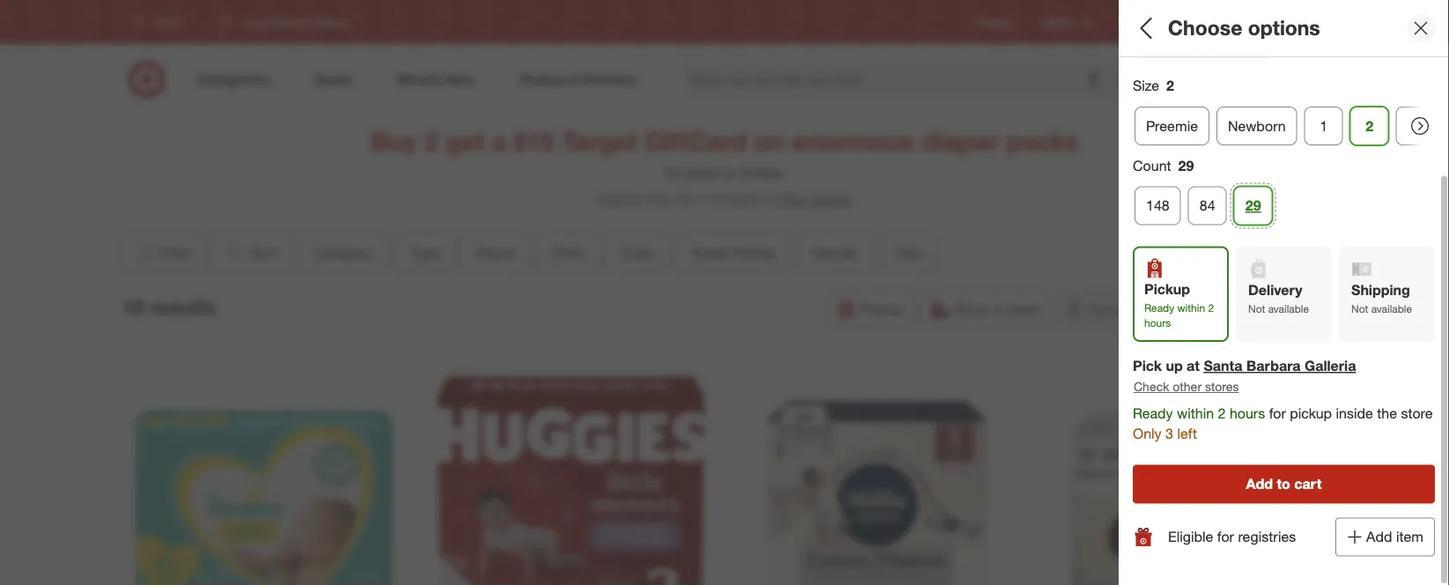 Task type: describe. For each thing, give the bounding box(es) containing it.
size inside millie moon mega box disposable diapers - size 3 - 144ct
[[1216, 94, 1242, 111]]

find stores link
[[1277, 14, 1331, 30]]

add to cart for $44.99
[[1180, 391, 1237, 404]]

rating
[[734, 244, 775, 261]]

online
[[740, 164, 783, 181]]

1 horizontal spatial target
[[1190, 15, 1219, 29]]

pickup for pickup ready within 2 hours
[[1145, 281, 1190, 298]]

pampers pure protection diapers enormous pack - newborn - 128ct
[[1150, 327, 1267, 405]]

a
[[492, 125, 507, 156]]

offer details
[[775, 190, 852, 207]]

huggies little snugglers diapers giant pack - size newborn (128ct) image
[[1289, 153, 1430, 293]]

newborn link
[[1217, 107, 1298, 146]]

pick
[[1133, 358, 1162, 375]]

1
[[1320, 118, 1328, 135]]

$49.99
[[1366, 20, 1403, 36]]

up
[[1166, 358, 1183, 375]]

hours inside ready within 2 hours for pickup inside the store only 3 left
[[1230, 405, 1265, 422]]

buy 2 get a $15 target giftcard on enormous diaper packs in-store or online
[[371, 125, 1079, 181]]

diapers inside millie moon mega box disposable diapers - size 3 - 144ct
[[1154, 94, 1203, 111]]

cart for $44.99
[[1216, 391, 1237, 404]]

huggies little snugglers diapers giant pack - size newborn (128ct)
[[1302, 341, 1418, 419]]

diapers
[[1305, 323, 1340, 336]]

ready within 2 hours for pickup inside the store only 3 left
[[1133, 405, 1433, 442]]

84 link
[[1188, 187, 1227, 226]]

details
[[810, 190, 852, 207]]

registry
[[974, 15, 1013, 29]]

diapers for huggies little snugglers diapers giant pack - size newborn (128ct)
[[1369, 361, 1418, 378]]

diapers for pampers pure protection diapers enormous pack - newborn - 128ct
[[1219, 347, 1267, 364]]

25
[[677, 190, 693, 207]]

redcard link
[[1120, 14, 1162, 30]]

find
[[1277, 15, 1298, 29]]

preemie link
[[1135, 107, 1210, 146]]

pampers pure protection diapers enormous pack - newborn - 128ct image
[[1138, 153, 1279, 293]]

hours inside pickup ready within 2 hours
[[1145, 317, 1171, 330]]

$28.49 - $44.99
[[1166, 293, 1252, 309]]

store inside ready within 2 hours for pickup inside the store only 3 left
[[1401, 405, 1433, 422]]

size 2
[[1133, 78, 1175, 95]]

2 right 1 link
[[1366, 118, 1374, 135]]

registry link
[[974, 14, 1013, 30]]

$27.99 - $39.99
[[1166, 20, 1252, 36]]

shipping for shipping
[[1260, 301, 1316, 318]]

3 inside millie moon mega box disposable diapers - size 3 - 144ct
[[1246, 94, 1254, 111]]

available for delivery
[[1269, 302, 1309, 316]]

2 inside buy 2 get a $15 target giftcard on enormous diaper packs in-store or online
[[424, 125, 439, 156]]

little
[[1372, 341, 1403, 358]]

store inside buy 2 get a $15 target giftcard on enormous diaper packs in-store or online
[[684, 164, 719, 181]]

19 for 19 results
[[122, 295, 145, 320]]

box
[[1159, 74, 1184, 91]]

pick up at santa barbara galleria check other stores
[[1133, 358, 1356, 395]]

offer
[[775, 190, 806, 207]]

type
[[410, 244, 440, 261]]

other
[[1173, 379, 1202, 395]]

add to cart for $49.99
[[1331, 104, 1388, 117]]

find stores
[[1277, 15, 1331, 29]]

delivery not available
[[1249, 282, 1309, 316]]

search
[[1106, 72, 1149, 89]]

giant
[[1306, 381, 1339, 399]]

$27.99
[[1166, 20, 1203, 36]]

newborn inside choose options dialog
[[1228, 118, 1286, 135]]

giftcard
[[644, 125, 747, 156]]

offer details button
[[761, 189, 852, 209]]

128ct
[[1226, 387, 1262, 405]]

price
[[552, 244, 584, 261]]

the honest company clean conscious disposable diapers - four print pack- size 2 - 124ct image
[[1289, 0, 1430, 20]]

add to cart for $39.99
[[1180, 104, 1237, 117]]

group containing size
[[1131, 76, 1439, 153]]

148 link
[[1135, 187, 1181, 226]]

ready inside ready within 2 hours for pickup inside the store only 3 left
[[1133, 405, 1173, 422]]

same
[[1090, 301, 1126, 318]]

84
[[1200, 198, 1216, 215]]

packs
[[1006, 125, 1079, 156]]

within inside pickup ready within 2 hours
[[1178, 302, 1205, 315]]

huggies inside the save $3 on huggies baby diapers on select items
[[1364, 310, 1402, 323]]

nov
[[648, 190, 673, 207]]

protection
[[1150, 347, 1215, 364]]

What can we help you find? suggestions appear below search field
[[680, 60, 1119, 99]]

not for shipping
[[1352, 302, 1369, 316]]

shipping for shipping not available
[[1352, 282, 1410, 299]]

add for $27.99
[[1180, 104, 1200, 117]]

same day delivery button
[[1057, 290, 1220, 329]]

pickup ready within 2 hours
[[1145, 281, 1214, 330]]

pampers
[[1164, 327, 1220, 344]]

guest
[[692, 244, 730, 261]]

huggies little snugglers baby diapers – (select size and count) image
[[1133, 0, 1274, 62]]

snugglers
[[1302, 361, 1365, 378]]

pickup for pickup
[[861, 301, 903, 318]]

not for delivery
[[1249, 302, 1266, 316]]

dialog containing millie moon mega box disposable diapers - size 3 - 144ct
[[1119, 0, 1449, 585]]

to for $27.99
[[1203, 104, 1213, 117]]

pampers swaddlers active baby diapers enormous pack - size 3 - 136ct image
[[1138, 440, 1279, 581]]

at
[[1187, 358, 1200, 375]]

eligible for registries
[[1168, 529, 1296, 546]]

$3
[[1335, 310, 1346, 323]]

diaper
[[922, 125, 999, 156]]

weekly ad
[[1042, 15, 1091, 29]]

148
[[1146, 198, 1170, 215]]

save
[[1308, 310, 1332, 323]]

1 vertical spatial 29
[[1246, 198, 1261, 215]]

cart for $39.99
[[1216, 104, 1237, 117]]

shop
[[954, 301, 988, 318]]

check other stores button
[[1133, 377, 1240, 397]]

redcard
[[1120, 15, 1162, 29]]

count 29
[[1133, 158, 1194, 175]]

moon
[[1189, 54, 1225, 71]]

$14.99 - $49.99 link
[[1289, 0, 1430, 93]]

items inside the save $3 on huggies baby diapers on select items
[[1389, 323, 1415, 336]]

left
[[1178, 425, 1197, 442]]

3 inside ready within 2 hours for pickup inside the store only 3 left
[[1166, 425, 1174, 442]]

144ct
[[1191, 114, 1226, 131]]

search button
[[1106, 60, 1149, 102]]

to inside choose options dialog
[[1277, 476, 1291, 493]]

$39.99
[[1215, 20, 1252, 36]]

choose options dialog
[[1119, 0, 1449, 585]]

stores
[[1301, 15, 1331, 29]]



Task type: locate. For each thing, give the bounding box(es) containing it.
0 horizontal spatial 29
[[1179, 158, 1194, 175]]

size down disposable
[[1216, 94, 1242, 111]]

29
[[1179, 158, 1194, 175], [1246, 198, 1261, 215]]

1 vertical spatial items
[[1389, 323, 1415, 336]]

not
[[1249, 302, 1266, 316], [1352, 302, 1369, 316]]

shipping inside button
[[1260, 301, 1316, 318]]

pickup inside pickup ready within 2 hours
[[1145, 281, 1190, 298]]

1 vertical spatial 3
[[1412, 118, 1420, 135]]

shipping button
[[1227, 290, 1327, 329]]

pickup down size button
[[861, 301, 903, 318]]

1 vertical spatial target
[[562, 125, 637, 156]]

0 vertical spatial huggies
[[1364, 310, 1402, 323]]

add to cart up registries
[[1246, 476, 1322, 493]]

2 vertical spatial store
[[1401, 405, 1433, 422]]

add to cart down enormous at the right
[[1180, 391, 1237, 404]]

0 vertical spatial 19
[[707, 190, 723, 207]]

1 horizontal spatial for
[[1269, 405, 1286, 422]]

sort
[[251, 244, 278, 261]]

19 for 19 items
[[707, 190, 723, 207]]

0 vertical spatial ready
[[1145, 302, 1175, 315]]

0 horizontal spatial 19
[[122, 295, 145, 320]]

0 vertical spatial delivery
[[1249, 282, 1303, 299]]

items down "or"
[[727, 190, 761, 207]]

3 down disposable
[[1246, 94, 1254, 111]]

diapers inside huggies little snugglers diapers giant pack - size newborn (128ct)
[[1369, 361, 1418, 378]]

guest rating button
[[677, 234, 790, 272]]

not right '$3'
[[1352, 302, 1369, 316]]

1 horizontal spatial not
[[1352, 302, 1369, 316]]

delivery inside button
[[1158, 301, 1209, 318]]

3 link
[[1396, 107, 1435, 146]]

price button
[[537, 234, 599, 272]]

1 vertical spatial group
[[1131, 156, 1435, 233]]

0 horizontal spatial store
[[684, 164, 719, 181]]

0 vertical spatial store
[[684, 164, 719, 181]]

1 vertical spatial huggies
[[1316, 341, 1368, 358]]

huggies little movers baby disposable diapers - (select size and count) image
[[435, 367, 707, 585], [435, 367, 707, 585]]

buy
[[371, 125, 417, 156]]

2 vertical spatial 3
[[1166, 425, 1174, 442]]

size up the (128ct)
[[1388, 381, 1414, 399]]

size inside group
[[1133, 78, 1160, 95]]

not up pure
[[1249, 302, 1266, 316]]

to right 1 link
[[1354, 104, 1365, 117]]

1 vertical spatial pickup
[[861, 301, 903, 318]]

category
[[315, 244, 373, 261]]

0 vertical spatial group
[[1131, 76, 1439, 153]]

newborn
[[1228, 118, 1286, 135], [1155, 387, 1213, 405], [1307, 401, 1365, 419]]

millie moon mega box disposable diapers - size 3 - 144ct image
[[1138, 0, 1279, 20]]

1 vertical spatial within
[[1177, 405, 1214, 422]]

0 vertical spatial shipping
[[1352, 282, 1410, 299]]

1 horizontal spatial store
[[1007, 301, 1039, 318]]

store inside button
[[1007, 301, 1039, 318]]

cart for $49.99
[[1368, 104, 1388, 117]]

add down enormous at the right
[[1180, 391, 1200, 404]]

store left "or"
[[684, 164, 719, 181]]

items up little
[[1389, 323, 1415, 336]]

diapers inside pampers pure protection diapers enormous pack - newborn - 128ct
[[1219, 347, 1267, 364]]

size inside huggies little snugglers diapers giant pack - size newborn (128ct)
[[1388, 381, 1414, 399]]

newborn right 144ct
[[1228, 118, 1286, 135]]

1 horizontal spatial 3
[[1246, 94, 1254, 111]]

0 horizontal spatial hours
[[1145, 317, 1171, 330]]

2 horizontal spatial store
[[1401, 405, 1433, 422]]

- inside "$14.99 - $49.99" link
[[1357, 20, 1362, 36]]

cart
[[1216, 104, 1237, 117], [1368, 104, 1388, 117], [1216, 391, 1237, 404], [1295, 476, 1322, 493]]

filter
[[160, 244, 191, 261]]

for
[[1269, 405, 1286, 422], [1218, 529, 1234, 546]]

cart down ready within 2 hours for pickup inside the store only 3 left
[[1295, 476, 1322, 493]]

29 right 84 on the right top of page
[[1246, 198, 1261, 215]]

pickup inside the pickup button
[[861, 301, 903, 318]]

(128ct)
[[1369, 401, 1412, 419]]

group down mega
[[1131, 76, 1439, 153]]

enormous
[[1154, 367, 1219, 384]]

0 horizontal spatial not
[[1249, 302, 1266, 316]]

eligible
[[1168, 529, 1214, 546]]

on right '$3'
[[1349, 310, 1361, 323]]

add for $14.99
[[1331, 104, 1352, 117]]

pack up 128ct at the bottom right of page
[[1223, 367, 1254, 384]]

1 horizontal spatial 29
[[1246, 198, 1261, 215]]

within up pampers
[[1178, 302, 1205, 315]]

0 horizontal spatial pack
[[1223, 367, 1254, 384]]

on left select
[[1343, 323, 1355, 336]]

available inside delivery not available
[[1269, 302, 1309, 316]]

huggies up snugglers
[[1316, 341, 1368, 358]]

1 vertical spatial store
[[1007, 301, 1039, 318]]

29 right count
[[1179, 158, 1194, 175]]

for right eligible
[[1218, 529, 1234, 546]]

cart down disposable
[[1216, 104, 1237, 117]]

0 vertical spatial 29
[[1179, 158, 1194, 175]]

add up registries
[[1246, 476, 1273, 493]]

0 horizontal spatial target
[[562, 125, 637, 156]]

to
[[1203, 104, 1213, 117], [1354, 104, 1365, 117], [1203, 391, 1213, 404], [1277, 476, 1291, 493]]

1 link
[[1305, 107, 1343, 146]]

0 horizontal spatial delivery
[[1158, 301, 1209, 318]]

0 vertical spatial pickup
[[1145, 281, 1190, 298]]

color
[[621, 244, 655, 261]]

the honest company clean conscious disposable diapers - (select size and pattern) image
[[1049, 367, 1321, 585], [1049, 367, 1321, 585]]

on inside buy 2 get a $15 target giftcard on enormous diaper packs in-store or online
[[754, 125, 785, 156]]

1 horizontal spatial pack
[[1343, 381, 1374, 399]]

1 not from the left
[[1249, 302, 1266, 316]]

1 horizontal spatial newborn
[[1228, 118, 1286, 135]]

check
[[1134, 379, 1170, 395]]

1 vertical spatial ready
[[1133, 405, 1173, 422]]

2 group from the top
[[1131, 156, 1435, 233]]

2 available from the left
[[1372, 302, 1413, 316]]

1 vertical spatial shipping
[[1260, 301, 1316, 318]]

sort button
[[211, 234, 293, 272]]

brand
[[477, 244, 515, 261]]

add to cart inside choose options dialog
[[1246, 476, 1322, 493]]

shop in store button
[[922, 290, 1050, 329]]

1 horizontal spatial diapers
[[1219, 347, 1267, 364]]

store right in
[[1007, 301, 1039, 318]]

on up online
[[754, 125, 785, 156]]

1 available from the left
[[1269, 302, 1309, 316]]

add item button
[[1336, 518, 1435, 557]]

$28.49
[[1166, 293, 1203, 309]]

0 vertical spatial target
[[1190, 15, 1219, 29]]

delivery inside delivery not available
[[1249, 282, 1303, 299]]

in-
[[666, 164, 684, 181]]

0 horizontal spatial pickup
[[861, 301, 903, 318]]

-
[[1206, 20, 1211, 36], [1357, 20, 1362, 36], [1206, 94, 1212, 111], [1258, 94, 1264, 111], [1206, 293, 1211, 309], [1357, 293, 1362, 309], [1258, 367, 1263, 384], [1378, 381, 1384, 399], [1217, 387, 1223, 405]]

0 horizontal spatial newborn
[[1155, 387, 1213, 405]]

1 horizontal spatial items
[[1389, 323, 1415, 336]]

2 horizontal spatial 3
[[1412, 118, 1420, 135]]

add left item
[[1367, 529, 1393, 546]]

newborn down giant
[[1307, 401, 1365, 419]]

gender button
[[797, 234, 874, 272]]

huggies inside huggies little snugglers diapers giant pack - size newborn (128ct)
[[1316, 341, 1368, 358]]

pampers swaddlers active baby diapers - (select size and count) image
[[129, 367, 400, 585], [129, 367, 400, 585]]

0 horizontal spatial diapers
[[1154, 94, 1203, 111]]

only
[[1133, 425, 1162, 442]]

target inside buy 2 get a $15 target giftcard on enormous diaper packs in-store or online
[[562, 125, 637, 156]]

hours down the $28.49
[[1145, 317, 1171, 330]]

group
[[1131, 76, 1439, 153], [1131, 156, 1435, 233]]

target circle
[[1190, 15, 1249, 29]]

for inside ready within 2 hours for pickup inside the store only 3 left
[[1269, 405, 1286, 422]]

$15
[[514, 125, 555, 156]]

registries
[[1238, 529, 1296, 546]]

add item
[[1367, 529, 1424, 546]]

3 left "left"
[[1166, 425, 1174, 442]]

$14.99
[[1317, 20, 1354, 36]]

add to cart button for $39.99
[[1172, 96, 1245, 124]]

weekly ad link
[[1042, 14, 1091, 30]]

1 vertical spatial delivery
[[1158, 301, 1209, 318]]

3 right 2 link
[[1412, 118, 1420, 135]]

2 left $44.99
[[1208, 302, 1214, 315]]

pack for (128ct)
[[1343, 381, 1374, 399]]

store right the
[[1401, 405, 1433, 422]]

2 within from the top
[[1177, 405, 1214, 422]]

disposable
[[1188, 74, 1258, 91]]

mega
[[1229, 54, 1265, 71]]

size inside button
[[896, 244, 923, 261]]

inside
[[1336, 405, 1374, 422]]

$14.99 - $49.99
[[1317, 20, 1403, 36]]

add inside button
[[1367, 529, 1393, 546]]

get
[[446, 125, 485, 156]]

newborn inside pampers pure protection diapers enormous pack - newborn - 128ct
[[1155, 387, 1213, 405]]

shipping inside the shipping not available
[[1352, 282, 1410, 299]]

newborn down enormous at the right
[[1155, 387, 1213, 405]]

ad
[[1078, 15, 1091, 29]]

0 vertical spatial items
[[727, 190, 761, 207]]

0 horizontal spatial shipping
[[1260, 301, 1316, 318]]

millie moon mega box disposable diapers - size 3 - 144ct
[[1153, 54, 1265, 131]]

$44.99
[[1215, 293, 1252, 309]]

pack for 128ct
[[1223, 367, 1254, 384]]

pack inside huggies little snugglers diapers giant pack - size newborn (128ct)
[[1343, 381, 1374, 399]]

baby
[[1405, 310, 1429, 323]]

filter button
[[122, 234, 204, 272]]

available for shipping
[[1372, 302, 1413, 316]]

huggies snug & dry baby disposable diapers huge pack - size 7 - 80ct image
[[1289, 440, 1430, 581]]

0 horizontal spatial available
[[1269, 302, 1309, 316]]

0 vertical spatial 3
[[1246, 94, 1254, 111]]

on
[[754, 125, 785, 156], [1349, 310, 1361, 323], [1343, 323, 1355, 336]]

add to cart down disposable
[[1180, 104, 1237, 117]]

diapers down little
[[1369, 361, 1418, 378]]

to for $28.49
[[1203, 391, 1213, 404]]

0 horizontal spatial for
[[1218, 529, 1234, 546]]

cart down santa at the right of page
[[1216, 391, 1237, 404]]

1 horizontal spatial pickup
[[1145, 281, 1190, 298]]

to for $14.99
[[1354, 104, 1365, 117]]

2 down millie
[[1167, 78, 1175, 95]]

group down newborn link
[[1131, 156, 1435, 233]]

enormous
[[792, 125, 915, 156]]

$10.29 - $52.99
[[1317, 293, 1403, 309]]

to right the other
[[1203, 391, 1213, 404]]

same day delivery
[[1090, 301, 1209, 318]]

hours down 128ct at the bottom right of page
[[1230, 405, 1265, 422]]

to down disposable
[[1203, 104, 1213, 117]]

size
[[1133, 78, 1160, 95], [1216, 94, 1242, 111], [896, 244, 923, 261], [1388, 381, 1414, 399]]

2 left "get"
[[424, 125, 439, 156]]

1 within from the top
[[1178, 302, 1205, 315]]

shipping up the save $3 on huggies baby diapers on select items in the bottom of the page
[[1352, 282, 1410, 299]]

or
[[723, 164, 736, 181]]

add up preemie
[[1180, 104, 1200, 117]]

pickup up same day delivery at right bottom
[[1145, 281, 1190, 298]]

items
[[727, 190, 761, 207], [1389, 323, 1415, 336]]

brand button
[[462, 234, 530, 272]]

millie moon luxury diapers - (select size and count) image
[[742, 367, 1013, 585], [742, 367, 1013, 585]]

within up "left"
[[1177, 405, 1214, 422]]

barbara
[[1247, 358, 1301, 375]]

1 horizontal spatial delivery
[[1249, 282, 1303, 299]]

available up "diapers"
[[1269, 302, 1309, 316]]

target
[[1190, 15, 1219, 29], [562, 125, 637, 156]]

ready
[[1145, 302, 1175, 315], [1133, 405, 1173, 422]]

target circle link
[[1190, 14, 1249, 30]]

1 vertical spatial 19
[[122, 295, 145, 320]]

diapers down box at top right
[[1154, 94, 1203, 111]]

weekly
[[1042, 15, 1075, 29]]

diapers down pure
[[1219, 347, 1267, 364]]

2 not from the left
[[1352, 302, 1369, 316]]

within inside ready within 2 hours for pickup inside the store only 3 left
[[1177, 405, 1214, 422]]

group containing count
[[1131, 156, 1435, 233]]

add to cart button for $44.99
[[1172, 384, 1245, 412]]

in
[[992, 301, 1003, 318]]

1 horizontal spatial available
[[1372, 302, 1413, 316]]

huggies down $52.99
[[1364, 310, 1402, 323]]

size down millie
[[1133, 78, 1160, 95]]

2 horizontal spatial newborn
[[1307, 401, 1365, 419]]

2 horizontal spatial diapers
[[1369, 361, 1418, 378]]

the
[[1377, 405, 1397, 422]]

0 vertical spatial within
[[1178, 302, 1205, 315]]

add down "$14.99 - $49.99" link
[[1331, 104, 1352, 117]]

cart inside choose options dialog
[[1295, 476, 1322, 493]]

2 inside ready within 2 hours for pickup inside the store only 3 left
[[1218, 405, 1226, 422]]

available inside the shipping not available
[[1372, 302, 1413, 316]]

add to cart button for $49.99
[[1324, 96, 1396, 124]]

0 horizontal spatial 3
[[1166, 425, 1174, 442]]

0 vertical spatial for
[[1269, 405, 1286, 422]]

2 inside pickup ready within 2 hours
[[1208, 302, 1214, 315]]

count
[[1133, 158, 1172, 175]]

2 down stores
[[1218, 405, 1226, 422]]

preemie
[[1146, 118, 1198, 135]]

pickup button
[[828, 290, 915, 329]]

santa
[[1204, 358, 1243, 375]]

add to cart left 3 link
[[1331, 104, 1388, 117]]

1 group from the top
[[1131, 76, 1439, 153]]

add for $28.49
[[1180, 391, 1200, 404]]

not inside delivery not available
[[1249, 302, 1266, 316]]

ready inside pickup ready within 2 hours
[[1145, 302, 1175, 315]]

$52.99
[[1366, 293, 1403, 309]]

not inside the shipping not available
[[1352, 302, 1369, 316]]

19 left results
[[122, 295, 145, 320]]

to up registries
[[1277, 476, 1291, 493]]

1 horizontal spatial shipping
[[1352, 282, 1410, 299]]

cart left 3 link
[[1368, 104, 1388, 117]]

1 horizontal spatial hours
[[1230, 405, 1265, 422]]

millie
[[1153, 54, 1185, 71]]

shop in store
[[954, 301, 1039, 318]]

choose
[[1168, 16, 1243, 40]]

1 horizontal spatial 19
[[707, 190, 723, 207]]

available up select
[[1372, 302, 1413, 316]]

newborn inside huggies little snugglers diapers giant pack - size newborn (128ct)
[[1307, 401, 1365, 419]]

store
[[684, 164, 719, 181], [1007, 301, 1039, 318], [1401, 405, 1433, 422]]

save $3 on huggies baby diapers on select items
[[1305, 310, 1429, 336]]

expires
[[598, 190, 644, 207]]

pack inside pampers pure protection diapers enormous pack - newborn - 128ct
[[1223, 367, 1254, 384]]

19 right 25
[[707, 190, 723, 207]]

for left pickup
[[1269, 405, 1286, 422]]

1 vertical spatial for
[[1218, 529, 1234, 546]]

- inside huggies little snugglers diapers giant pack - size newborn (128ct)
[[1378, 381, 1384, 399]]

0 vertical spatial hours
[[1145, 317, 1171, 330]]

shipping up "diapers"
[[1260, 301, 1316, 318]]

1 vertical spatial hours
[[1230, 405, 1265, 422]]

santa barbara galleria button
[[1204, 356, 1356, 377]]

dialog
[[1119, 0, 1449, 585]]

pack up inside
[[1343, 381, 1374, 399]]

size up the pickup button
[[896, 244, 923, 261]]

2 link
[[1350, 107, 1389, 146]]

available
[[1269, 302, 1309, 316], [1372, 302, 1413, 316]]

0 horizontal spatial items
[[727, 190, 761, 207]]



Task type: vqa. For each thing, say whether or not it's contained in the screenshot.
the up
yes



